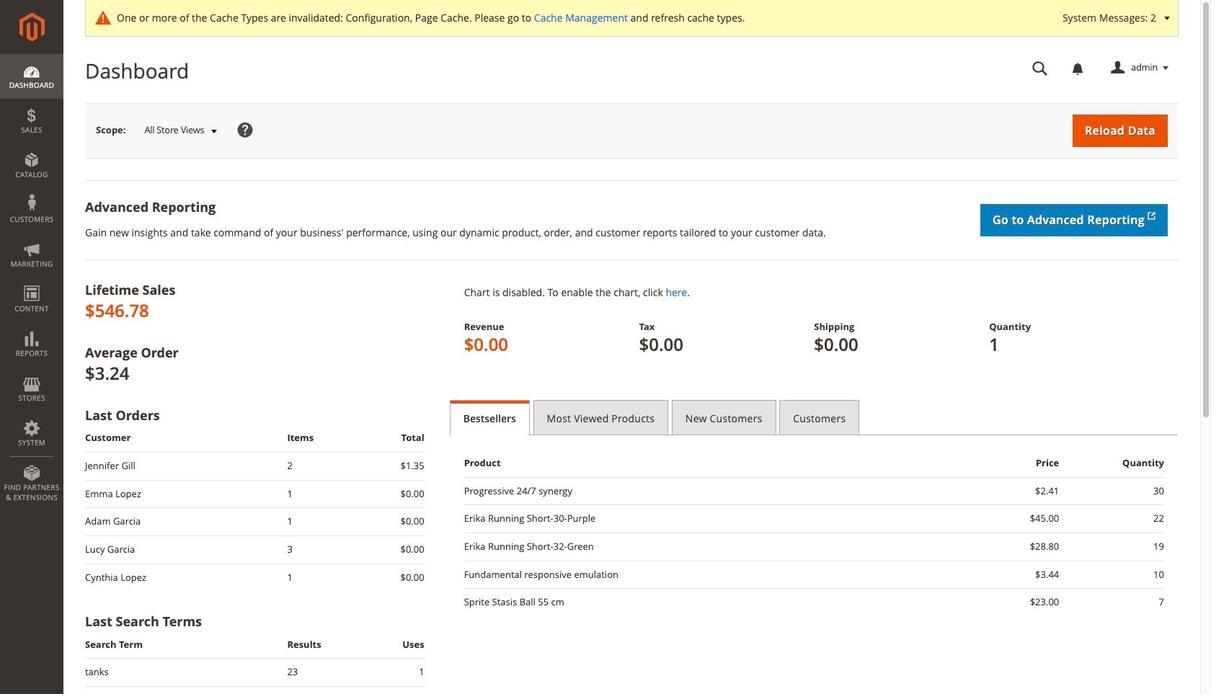Task type: locate. For each thing, give the bounding box(es) containing it.
None text field
[[1022, 56, 1058, 81]]

menu bar
[[0, 54, 63, 510]]

tab list
[[450, 400, 1179, 435]]



Task type: describe. For each thing, give the bounding box(es) containing it.
magento admin panel image
[[19, 12, 44, 42]]



